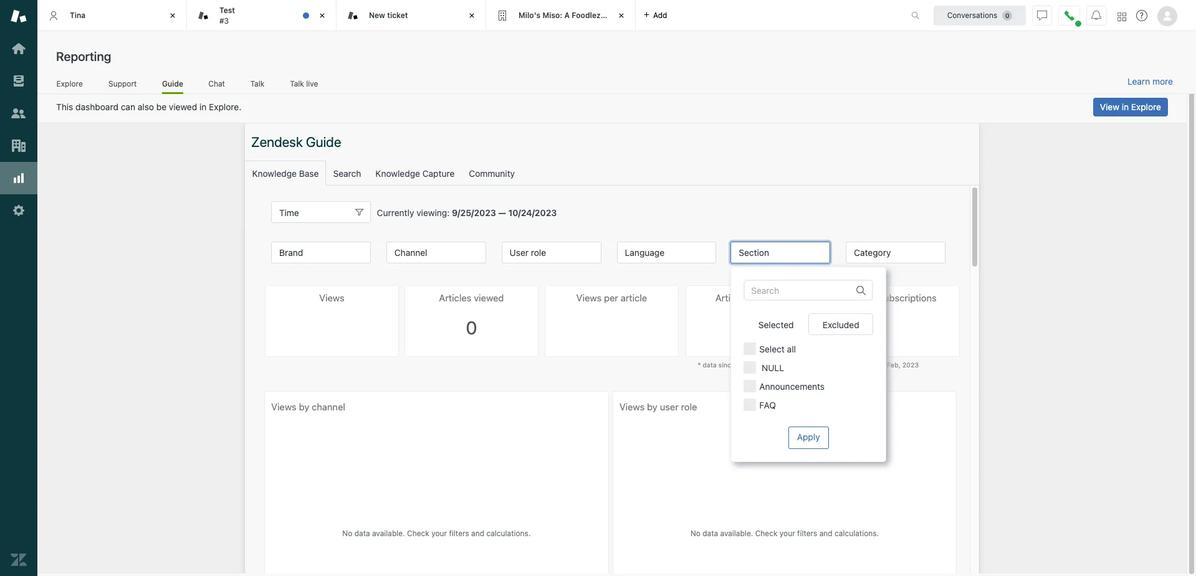 Task type: describe. For each thing, give the bounding box(es) containing it.
be
[[156, 102, 167, 112]]

view in explore button
[[1093, 98, 1168, 117]]

talk live link
[[290, 79, 319, 92]]

guide
[[162, 79, 183, 88]]

test #3
[[219, 6, 235, 25]]

learn more
[[1128, 76, 1173, 87]]

miso:
[[543, 10, 563, 20]]

add button
[[636, 0, 675, 31]]

in inside button
[[1122, 102, 1129, 112]]

zendesk image
[[11, 552, 27, 569]]

explore link
[[56, 79, 83, 92]]

close image for tina
[[166, 9, 179, 22]]

new
[[369, 10, 385, 20]]

this dashboard can also be viewed in explore.
[[56, 102, 241, 112]]

learn
[[1128, 76, 1150, 87]]

get help image
[[1137, 10, 1148, 21]]

milo's miso: a foodlez subsidiary
[[519, 10, 642, 20]]

zendesk support image
[[11, 8, 27, 24]]

milo's miso: a foodlez subsidiary tab
[[486, 0, 642, 31]]

zendesk products image
[[1118, 12, 1127, 21]]

ticket
[[387, 10, 408, 20]]

notifications image
[[1092, 10, 1102, 20]]

view in explore
[[1100, 102, 1161, 112]]

milo's
[[519, 10, 541, 20]]

also
[[138, 102, 154, 112]]

live
[[306, 79, 318, 88]]

guide link
[[162, 79, 183, 94]]

new ticket tab
[[337, 0, 486, 31]]

close image for milo's miso: a foodlez subsidiary
[[615, 9, 628, 22]]

new ticket
[[369, 10, 408, 20]]

close image
[[316, 9, 329, 22]]

organizations image
[[11, 138, 27, 154]]

1 in from the left
[[200, 102, 207, 112]]

talk live
[[290, 79, 318, 88]]

explore.
[[209, 102, 241, 112]]

test
[[219, 6, 235, 15]]

dashboard
[[75, 102, 118, 112]]

chat
[[208, 79, 225, 88]]



Task type: vqa. For each thing, say whether or not it's contained in the screenshot.
'content-title' REGION at the top of page
no



Task type: locate. For each thing, give the bounding box(es) containing it.
subsidiary
[[603, 10, 642, 20]]

tabs tab list
[[37, 0, 898, 31]]

talk left live
[[290, 79, 304, 88]]

can
[[121, 102, 135, 112]]

support link
[[108, 79, 137, 92]]

view
[[1100, 102, 1120, 112]]

close image inside "milo's miso: a foodlez subsidiary" tab
[[615, 9, 628, 22]]

1 horizontal spatial in
[[1122, 102, 1129, 112]]

talk
[[250, 79, 264, 88], [290, 79, 304, 88]]

1 horizontal spatial talk
[[290, 79, 304, 88]]

1 talk from the left
[[250, 79, 264, 88]]

2 horizontal spatial close image
[[615, 9, 628, 22]]

talk for talk live
[[290, 79, 304, 88]]

this
[[56, 102, 73, 112]]

views image
[[11, 73, 27, 89]]

tab
[[187, 0, 337, 31]]

1 horizontal spatial explore
[[1131, 102, 1161, 112]]

conversations
[[947, 10, 998, 20]]

explore
[[56, 79, 83, 88], [1131, 102, 1161, 112]]

talk right chat
[[250, 79, 264, 88]]

explore up this on the top of the page
[[56, 79, 83, 88]]

in
[[200, 102, 207, 112], [1122, 102, 1129, 112]]

reporting image
[[11, 170, 27, 186]]

main element
[[0, 0, 37, 577]]

close image inside tina tab
[[166, 9, 179, 22]]

viewed
[[169, 102, 197, 112]]

conversations button
[[934, 5, 1026, 25]]

tina tab
[[37, 0, 187, 31]]

0 horizontal spatial in
[[200, 102, 207, 112]]

0 horizontal spatial explore
[[56, 79, 83, 88]]

reporting
[[56, 49, 111, 64]]

0 vertical spatial explore
[[56, 79, 83, 88]]

close image
[[166, 9, 179, 22], [466, 9, 478, 22], [615, 9, 628, 22]]

foodlez
[[572, 10, 601, 20]]

a
[[565, 10, 570, 20]]

in right the viewed
[[200, 102, 207, 112]]

admin image
[[11, 203, 27, 219]]

more
[[1153, 76, 1173, 87]]

1 close image from the left
[[166, 9, 179, 22]]

get started image
[[11, 41, 27, 57]]

close image for new ticket
[[466, 9, 478, 22]]

chat link
[[208, 79, 225, 92]]

button displays agent's chat status as invisible. image
[[1037, 10, 1047, 20]]

3 close image from the left
[[615, 9, 628, 22]]

0 horizontal spatial talk
[[250, 79, 264, 88]]

2 talk from the left
[[290, 79, 304, 88]]

0 horizontal spatial close image
[[166, 9, 179, 22]]

1 vertical spatial explore
[[1131, 102, 1161, 112]]

talk link
[[250, 79, 265, 92]]

add
[[653, 10, 667, 20]]

1 horizontal spatial close image
[[466, 9, 478, 22]]

explore inside button
[[1131, 102, 1161, 112]]

#3
[[219, 16, 229, 25]]

2 in from the left
[[1122, 102, 1129, 112]]

learn more link
[[1128, 76, 1173, 87]]

close image left add dropdown button
[[615, 9, 628, 22]]

2 close image from the left
[[466, 9, 478, 22]]

tina
[[70, 10, 86, 20]]

close image inside new ticket tab
[[466, 9, 478, 22]]

close image left #3
[[166, 9, 179, 22]]

in right view
[[1122, 102, 1129, 112]]

support
[[108, 79, 137, 88]]

tab containing test
[[187, 0, 337, 31]]

customers image
[[11, 105, 27, 122]]

talk for talk
[[250, 79, 264, 88]]

close image left milo's
[[466, 9, 478, 22]]

explore down learn more link
[[1131, 102, 1161, 112]]



